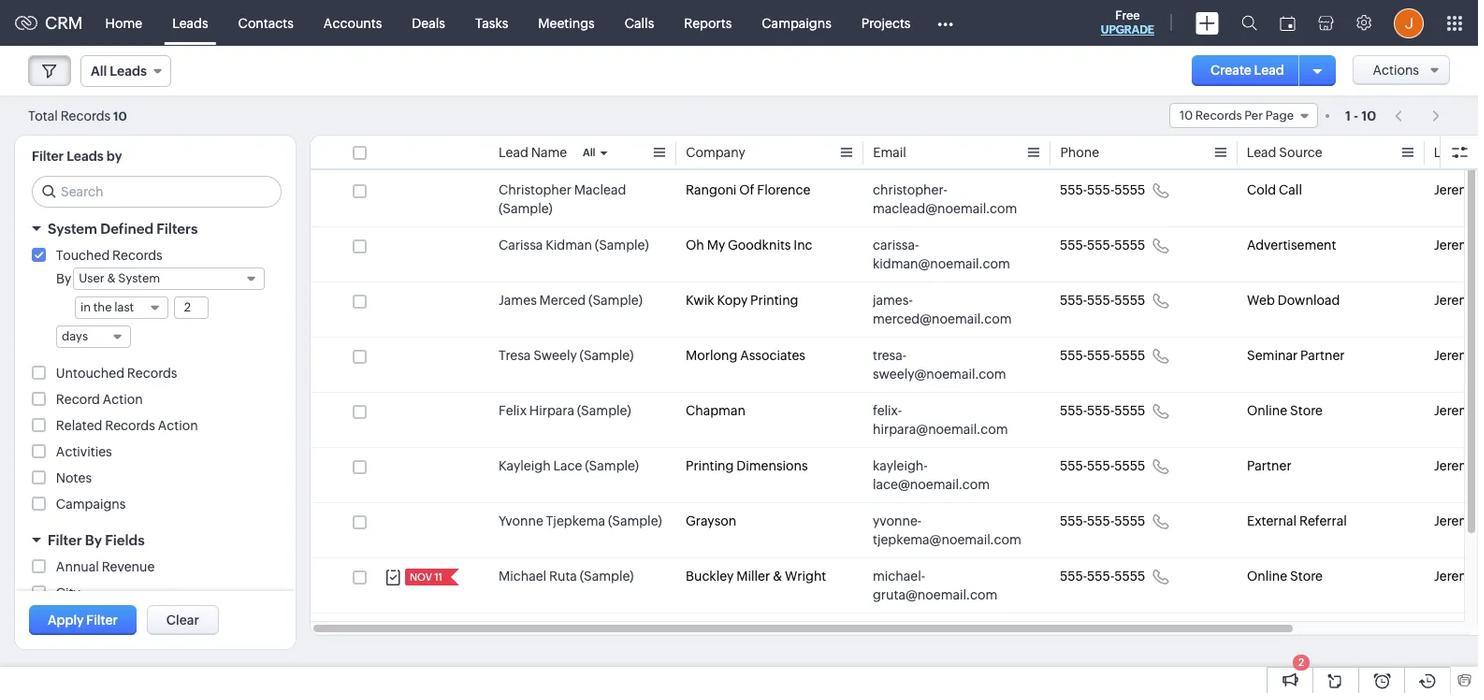 Task type: describe. For each thing, give the bounding box(es) containing it.
michael- gruta@noemail.com link
[[873, 567, 1022, 604]]

page
[[1265, 109, 1294, 123]]

external referral
[[1247, 514, 1347, 529]]

nov
[[410, 572, 432, 583]]

by
[[106, 149, 122, 164]]

5555 for michael- gruta@noemail.com
[[1114, 569, 1145, 584]]

jeremy for michael- gruta@noemail.com
[[1434, 569, 1477, 584]]

0 vertical spatial by
[[56, 271, 71, 286]]

records for 10
[[1195, 109, 1242, 123]]

user & system
[[79, 271, 160, 285]]

free upgrade
[[1101, 8, 1154, 36]]

carissa kidman (sample)
[[499, 238, 649, 253]]

jeremy  for felix- hirpara@noemail.com
[[1434, 403, 1478, 418]]

filter for filter by fields
[[48, 532, 82, 548]]

store for felix- hirpara@noemail.com
[[1290, 403, 1323, 418]]

All Leads field
[[80, 55, 171, 87]]

rangoni
[[686, 182, 737, 197]]

ruta
[[549, 569, 577, 584]]

yvonne tjepkema (sample) link
[[499, 512, 662, 530]]

10 for 1 - 10
[[1361, 108, 1376, 123]]

clear
[[166, 613, 199, 628]]

contacts link
[[223, 0, 309, 45]]

system defined filters button
[[15, 212, 296, 245]]

nov 11
[[410, 572, 443, 583]]

maclead@noemail.com
[[873, 201, 1017, 216]]

campaigns link
[[747, 0, 846, 45]]

create menu image
[[1196, 12, 1219, 34]]

555-555-5555 for tresa- sweely@noemail.com
[[1060, 348, 1145, 363]]

hirpara@noemail.com
[[873, 422, 1008, 437]]

Search text field
[[33, 177, 281, 207]]

calendar image
[[1280, 15, 1296, 30]]

by inside dropdown button
[[85, 532, 102, 548]]

morlong associates
[[686, 348, 805, 363]]

felix- hirpara@noemail.com link
[[873, 401, 1022, 439]]

projects
[[861, 15, 911, 30]]

sweely@noemail.com
[[873, 367, 1006, 382]]

online for felix- hirpara@noemail.com
[[1247, 403, 1287, 418]]

meetings link
[[523, 0, 610, 45]]

& inside row group
[[773, 569, 782, 584]]

create lead
[[1210, 63, 1284, 78]]

seminar
[[1247, 348, 1298, 363]]

contacts
[[238, 15, 294, 30]]

christopher- maclead@noemail.com link
[[873, 181, 1022, 218]]

referral
[[1299, 514, 1347, 529]]

lead for lead source
[[1247, 145, 1277, 160]]

fields
[[105, 532, 145, 548]]

kayleigh lace (sample) link
[[499, 456, 639, 475]]

web
[[1247, 293, 1275, 308]]

james merced (sample) link
[[499, 291, 642, 310]]

(sample) for kayleigh lace (sample)
[[585, 458, 639, 473]]

filter inside "button"
[[86, 613, 118, 628]]

555-555-5555 for kayleigh- lace@noemail.com
[[1060, 458, 1145, 473]]

(sample) for felix hirpara (sample)
[[577, 403, 631, 418]]

tjepkema@noemail.com
[[873, 532, 1021, 547]]

online for michael- gruta@noemail.com
[[1247, 569, 1287, 584]]

untouched records
[[56, 366, 177, 381]]

apply filter button
[[29, 605, 136, 635]]

5555 for carissa- kidman@noemail.com
[[1114, 238, 1145, 253]]

notes
[[56, 471, 92, 485]]

store for michael- gruta@noemail.com
[[1290, 569, 1323, 584]]

oh my goodknits inc
[[686, 238, 813, 253]]

filter by fields button
[[15, 524, 296, 557]]

michael ruta (sample)
[[499, 569, 634, 584]]

User & System field
[[73, 268, 265, 290]]

yvonne tjepkema (sample)
[[499, 514, 662, 529]]

tresa- sweely@noemail.com link
[[873, 346, 1022, 384]]

merced
[[539, 293, 586, 308]]

activities
[[56, 444, 112, 459]]

reports link
[[669, 0, 747, 45]]

florence
[[757, 182, 810, 197]]

campaigns inside 'campaigns' link
[[762, 15, 831, 30]]

days field
[[56, 326, 131, 348]]

yvonne
[[499, 514, 543, 529]]

seminar partner
[[1247, 348, 1345, 363]]

555-555-5555 for felix- hirpara@noemail.com
[[1060, 403, 1145, 418]]

per
[[1244, 109, 1263, 123]]

0 horizontal spatial campaigns
[[56, 497, 126, 512]]

row group containing christopher maclead (sample)
[[311, 172, 1478, 693]]

yvonne- tjepkema@noemail.com link
[[873, 512, 1022, 549]]

profile image
[[1394, 8, 1424, 38]]

555-555-5555 for carissa- kidman@noemail.com
[[1060, 238, 1145, 253]]

leads for all leads
[[110, 64, 147, 79]]

home link
[[90, 0, 157, 45]]

chapman
[[686, 403, 745, 418]]

0 horizontal spatial printing
[[686, 458, 734, 473]]

jeremy for tresa- sweely@noemail.com
[[1434, 348, 1477, 363]]

jeremy for carissa- kidman@noemail.com
[[1434, 238, 1477, 253]]

tresa-
[[873, 348, 907, 363]]

kayleigh- lace@noemail.com
[[873, 458, 990, 492]]

record
[[56, 392, 100, 407]]

my
[[707, 238, 725, 253]]

filter by fields
[[48, 532, 145, 548]]

carissa kidman (sample) link
[[499, 236, 649, 254]]

jeremy  for christopher- maclead@noemail.com
[[1434, 182, 1478, 197]]

external
[[1247, 514, 1297, 529]]

cold call
[[1247, 182, 1302, 197]]

records for touched
[[112, 248, 162, 263]]

carissa-
[[873, 238, 919, 253]]

dimensions
[[736, 458, 808, 473]]

lead for lead name
[[499, 145, 528, 160]]

company
[[686, 145, 745, 160]]

555-555-5555 for yvonne- tjepkema@noemail.com
[[1060, 514, 1145, 529]]

in the last field
[[75, 297, 168, 319]]

james merced (sample)
[[499, 293, 642, 308]]

james- merced@noemail.com
[[873, 293, 1012, 326]]

jeremy for james- merced@noemail.com
[[1434, 293, 1477, 308]]

christopher
[[499, 182, 572, 197]]

touched
[[56, 248, 110, 263]]

wright
[[785, 569, 826, 584]]



Task type: locate. For each thing, give the bounding box(es) containing it.
crm link
[[15, 13, 83, 33]]

jeremy  for kayleigh- lace@noemail.com
[[1434, 458, 1478, 473]]

1 horizontal spatial partner
[[1300, 348, 1345, 363]]

(sample) for christopher maclead (sample)
[[499, 201, 553, 216]]

all inside field
[[91, 64, 107, 79]]

jeremy for kayleigh- lace@noemail.com
[[1434, 458, 1477, 473]]

lead left ow
[[1434, 145, 1464, 160]]

0 horizontal spatial action
[[103, 392, 143, 407]]

kopy
[[717, 293, 748, 308]]

1 horizontal spatial campaigns
[[762, 15, 831, 30]]

3 5555 from the top
[[1114, 293, 1145, 308]]

555-555-5555 for christopher- maclead@noemail.com
[[1060, 182, 1145, 197]]

apply
[[48, 613, 84, 628]]

calls
[[625, 15, 654, 30]]

0 vertical spatial store
[[1290, 403, 1323, 418]]

555-555-5555 for james- merced@noemail.com
[[1060, 293, 1145, 308]]

records up 'filter leads by'
[[60, 108, 111, 123]]

kayleigh
[[499, 458, 551, 473]]

records for untouched
[[127, 366, 177, 381]]

(sample) down the christopher
[[499, 201, 553, 216]]

actions
[[1373, 63, 1419, 78]]

2 online from the top
[[1247, 569, 1287, 584]]

jeremy for yvonne- tjepkema@noemail.com
[[1434, 514, 1477, 529]]

store down seminar partner
[[1290, 403, 1323, 418]]

lead inside button
[[1254, 63, 1284, 78]]

james
[[499, 293, 537, 308]]

lead ow
[[1434, 145, 1478, 160]]

tresa sweely (sample) link
[[499, 346, 634, 365]]

annual revenue
[[56, 559, 155, 574]]

(sample) for michael ruta (sample)
[[580, 569, 634, 584]]

7 5555 from the top
[[1114, 514, 1145, 529]]

system defined filters
[[48, 221, 198, 237]]

1 horizontal spatial printing
[[750, 293, 798, 308]]

jeremy  for carissa- kidman@noemail.com
[[1434, 238, 1478, 253]]

upgrade
[[1101, 23, 1154, 36]]

create lead button
[[1192, 55, 1303, 86]]

printing up grayson
[[686, 458, 734, 473]]

1 vertical spatial leads
[[110, 64, 147, 79]]

search image
[[1241, 15, 1257, 31]]

yvonne- tjepkema@noemail.com
[[873, 514, 1021, 547]]

0 vertical spatial filter
[[32, 149, 64, 164]]

10 Records Per Page field
[[1169, 103, 1318, 128]]

all up total records 10
[[91, 64, 107, 79]]

0 horizontal spatial partner
[[1247, 458, 1292, 473]]

by left user
[[56, 271, 71, 286]]

all leads
[[91, 64, 147, 79]]

action down untouched records
[[158, 418, 198, 433]]

records
[[60, 108, 111, 123], [1195, 109, 1242, 123], [112, 248, 162, 263], [127, 366, 177, 381], [105, 418, 155, 433]]

0 horizontal spatial &
[[107, 271, 116, 285]]

leads right home
[[172, 15, 208, 30]]

online store for felix- hirpara@noemail.com
[[1247, 403, 1323, 418]]

0 horizontal spatial all
[[91, 64, 107, 79]]

michael
[[499, 569, 546, 584]]

5 555-555-5555 from the top
[[1060, 403, 1145, 418]]

deals
[[412, 15, 445, 30]]

lead name
[[499, 145, 567, 160]]

lead left name
[[499, 145, 528, 160]]

online store down seminar partner
[[1247, 403, 1323, 418]]

10 left per
[[1180, 109, 1193, 123]]

michael- gruta@noemail.com
[[873, 569, 997, 602]]

online store down "external referral"
[[1247, 569, 1323, 584]]

2 horizontal spatial leads
[[172, 15, 208, 30]]

total
[[28, 108, 58, 123]]

2 horizontal spatial 10
[[1361, 108, 1376, 123]]

1 horizontal spatial by
[[85, 532, 102, 548]]

accounts link
[[309, 0, 397, 45]]

christopher maclead (sample)
[[499, 182, 626, 216]]

jeremy  for michael- gruta@noemail.com
[[1434, 569, 1478, 584]]

5 jeremy from the top
[[1434, 403, 1477, 418]]

8 jeremy from the top
[[1434, 569, 1477, 584]]

jeremy  for tresa- sweely@noemail.com
[[1434, 348, 1478, 363]]

0 horizontal spatial leads
[[67, 149, 104, 164]]

nov 11 link
[[405, 569, 444, 586]]

(sample) right hirpara
[[577, 403, 631, 418]]

6 555-555-5555 from the top
[[1060, 458, 1145, 473]]

related records action
[[56, 418, 198, 433]]

days
[[62, 329, 88, 343]]

leads left by
[[67, 149, 104, 164]]

records for total
[[60, 108, 111, 123]]

phone
[[1060, 145, 1099, 160]]

kwik kopy printing
[[686, 293, 798, 308]]

tresa sweely (sample)
[[499, 348, 634, 363]]

untouched
[[56, 366, 124, 381]]

kayleigh lace (sample)
[[499, 458, 639, 473]]

& right miller
[[773, 569, 782, 584]]

10 up by
[[113, 109, 127, 123]]

0 vertical spatial printing
[[750, 293, 798, 308]]

2 store from the top
[[1290, 569, 1323, 584]]

by
[[56, 271, 71, 286], [85, 532, 102, 548]]

system
[[48, 221, 97, 237], [118, 271, 160, 285]]

store
[[1290, 403, 1323, 418], [1290, 569, 1323, 584]]

apply filter
[[48, 613, 118, 628]]

all
[[91, 64, 107, 79], [583, 147, 596, 158]]

0 horizontal spatial system
[[48, 221, 97, 237]]

4 jeremy  from the top
[[1434, 348, 1478, 363]]

5 jeremy  from the top
[[1434, 403, 1478, 418]]

campaigns down notes
[[56, 497, 126, 512]]

lead up cold
[[1247, 145, 1277, 160]]

1 vertical spatial all
[[583, 147, 596, 158]]

records down record action at the left bottom of page
[[105, 418, 155, 433]]

0 vertical spatial online
[[1247, 403, 1287, 418]]

-
[[1354, 108, 1358, 123]]

profile element
[[1383, 0, 1435, 45]]

james- merced@noemail.com link
[[873, 291, 1022, 328]]

2 online store from the top
[[1247, 569, 1323, 584]]

campaigns right reports
[[762, 15, 831, 30]]

1 jeremy  from the top
[[1434, 182, 1478, 197]]

7 jeremy from the top
[[1434, 514, 1477, 529]]

jeremy for christopher- maclead@noemail.com
[[1434, 182, 1477, 197]]

10 records per page
[[1180, 109, 1294, 123]]

action up related records action
[[103, 392, 143, 407]]

5555 for christopher- maclead@noemail.com
[[1114, 182, 1145, 197]]

1 vertical spatial online store
[[1247, 569, 1323, 584]]

1 vertical spatial store
[[1290, 569, 1323, 584]]

ow
[[1466, 145, 1478, 160]]

lead right create
[[1254, 63, 1284, 78]]

reports
[[684, 15, 732, 30]]

printing dimensions
[[686, 458, 808, 473]]

(sample) inside "link"
[[585, 458, 639, 473]]

7 555-555-5555 from the top
[[1060, 514, 1145, 529]]

free
[[1115, 8, 1140, 22]]

2 jeremy from the top
[[1434, 238, 1477, 253]]

1 vertical spatial filter
[[48, 532, 82, 548]]

revenue
[[102, 559, 155, 574]]

(sample) for carissa kidman (sample)
[[595, 238, 649, 253]]

11
[[434, 572, 443, 583]]

& inside field
[[107, 271, 116, 285]]

total records 10
[[28, 108, 127, 123]]

search element
[[1230, 0, 1268, 46]]

1 horizontal spatial leads
[[110, 64, 147, 79]]

advertisement
[[1247, 238, 1336, 253]]

1 vertical spatial system
[[118, 271, 160, 285]]

555-555-5555 for michael- gruta@noemail.com
[[1060, 569, 1145, 584]]

records left per
[[1195, 109, 1242, 123]]

filters
[[157, 221, 198, 237]]

felix hirpara (sample) link
[[499, 401, 631, 420]]

0 vertical spatial online store
[[1247, 403, 1323, 418]]

10 inside field
[[1180, 109, 1193, 123]]

0 vertical spatial partner
[[1300, 348, 1345, 363]]

lead source
[[1247, 145, 1323, 160]]

2 vertical spatial leads
[[67, 149, 104, 164]]

1 horizontal spatial action
[[158, 418, 198, 433]]

1
[[1345, 108, 1351, 123]]

1 horizontal spatial &
[[773, 569, 782, 584]]

records for related
[[105, 418, 155, 433]]

(sample) right sweely
[[580, 348, 634, 363]]

0 vertical spatial all
[[91, 64, 107, 79]]

10 right -
[[1361, 108, 1376, 123]]

0 horizontal spatial 10
[[113, 109, 127, 123]]

all for all leads
[[91, 64, 107, 79]]

filter down total
[[32, 149, 64, 164]]

sweely
[[533, 348, 577, 363]]

6 5555 from the top
[[1114, 458, 1145, 473]]

(sample) right 'kidman'
[[595, 238, 649, 253]]

0 horizontal spatial by
[[56, 271, 71, 286]]

navigation
[[1386, 102, 1450, 129]]

0 vertical spatial action
[[103, 392, 143, 407]]

7 jeremy  from the top
[[1434, 514, 1478, 529]]

calls link
[[610, 0, 669, 45]]

1 online from the top
[[1247, 403, 1287, 418]]

filter right the apply at the left bottom of page
[[86, 613, 118, 628]]

leads for filter leads by
[[67, 149, 104, 164]]

4 jeremy from the top
[[1434, 348, 1477, 363]]

defined
[[100, 221, 153, 237]]

1 horizontal spatial system
[[118, 271, 160, 285]]

5555 for felix- hirpara@noemail.com
[[1114, 403, 1145, 418]]

the
[[93, 300, 112, 314]]

(sample) for yvonne tjepkema (sample)
[[608, 514, 662, 529]]

online down seminar
[[1247, 403, 1287, 418]]

tjepkema
[[546, 514, 605, 529]]

buckley
[[686, 569, 734, 584]]

download
[[1277, 293, 1340, 308]]

online down external on the right of page
[[1247, 569, 1287, 584]]

None text field
[[175, 297, 208, 318]]

hirpara
[[529, 403, 574, 418]]

5555 for kayleigh- lace@noemail.com
[[1114, 458, 1145, 473]]

(sample) right tjepkema
[[608, 514, 662, 529]]

1 horizontal spatial all
[[583, 147, 596, 158]]

all for all
[[583, 147, 596, 158]]

system inside field
[[118, 271, 160, 285]]

records down the defined
[[112, 248, 162, 263]]

1 horizontal spatial 10
[[1180, 109, 1193, 123]]

10 for total records 10
[[113, 109, 127, 123]]

kidman@noemail.com
[[873, 256, 1010, 271]]

8 555-555-5555 from the top
[[1060, 569, 1145, 584]]

2 jeremy  from the top
[[1434, 238, 1478, 253]]

3 jeremy from the top
[[1434, 293, 1477, 308]]

& right user
[[107, 271, 116, 285]]

4 5555 from the top
[[1114, 348, 1145, 363]]

leads down home 'link'
[[110, 64, 147, 79]]

(sample) for tresa sweely (sample)
[[580, 348, 634, 363]]

jeremy  for james- merced@noemail.com
[[1434, 293, 1478, 308]]

record action
[[56, 392, 143, 407]]

michael ruta (sample) link
[[499, 567, 634, 586]]

1 jeremy from the top
[[1434, 182, 1477, 197]]

(sample) inside christopher maclead (sample)
[[499, 201, 553, 216]]

filter inside dropdown button
[[48, 532, 82, 548]]

records inside field
[[1195, 109, 1242, 123]]

touched records
[[56, 248, 162, 263]]

0 vertical spatial campaigns
[[762, 15, 831, 30]]

2
[[1298, 657, 1304, 668]]

partner up external on the right of page
[[1247, 458, 1292, 473]]

8 5555 from the top
[[1114, 569, 1145, 584]]

all up "maclead"
[[583, 147, 596, 158]]

of
[[739, 182, 754, 197]]

2 5555 from the top
[[1114, 238, 1145, 253]]

user
[[79, 271, 104, 285]]

online store for michael- gruta@noemail.com
[[1247, 569, 1323, 584]]

carissa
[[499, 238, 543, 253]]

0 vertical spatial &
[[107, 271, 116, 285]]

(sample) right "ruta"
[[580, 569, 634, 584]]

0 vertical spatial system
[[48, 221, 97, 237]]

10 inside total records 10
[[113, 109, 127, 123]]

filter for filter leads by
[[32, 149, 64, 164]]

partner right seminar
[[1300, 348, 1345, 363]]

1 vertical spatial action
[[158, 418, 198, 433]]

(sample) right lace on the left
[[585, 458, 639, 473]]

in the last
[[80, 300, 134, 314]]

annual
[[56, 559, 99, 574]]

1 vertical spatial partner
[[1247, 458, 1292, 473]]

by up the annual revenue
[[85, 532, 102, 548]]

2 555-555-5555 from the top
[[1060, 238, 1145, 253]]

buckley miller & wright
[[686, 569, 826, 584]]

5555 for yvonne- tjepkema@noemail.com
[[1114, 514, 1145, 529]]

6 jeremy  from the top
[[1434, 458, 1478, 473]]

records up related records action
[[127, 366, 177, 381]]

1 555-555-5555 from the top
[[1060, 182, 1145, 197]]

system up touched
[[48, 221, 97, 237]]

jeremy  for yvonne- tjepkema@noemail.com
[[1434, 514, 1478, 529]]

maclead
[[574, 182, 626, 197]]

source
[[1279, 145, 1323, 160]]

miller
[[736, 569, 770, 584]]

goodknits
[[728, 238, 791, 253]]

1 vertical spatial online
[[1247, 569, 1287, 584]]

5 5555 from the top
[[1114, 403, 1145, 418]]

jeremy for felix- hirpara@noemail.com
[[1434, 403, 1477, 418]]

printing right kopy
[[750, 293, 798, 308]]

5555 for james- merced@noemail.com
[[1114, 293, 1145, 308]]

3 555-555-5555 from the top
[[1060, 293, 1145, 308]]

Other Modules field
[[926, 8, 966, 38]]

1 store from the top
[[1290, 403, 1323, 418]]

kidman
[[546, 238, 592, 253]]

1 online store from the top
[[1247, 403, 1323, 418]]

associates
[[740, 348, 805, 363]]

(sample) right merced
[[588, 293, 642, 308]]

3 jeremy  from the top
[[1434, 293, 1478, 308]]

system inside dropdown button
[[48, 221, 97, 237]]

store down "external referral"
[[1290, 569, 1323, 584]]

2 vertical spatial filter
[[86, 613, 118, 628]]

inc
[[794, 238, 813, 253]]

email
[[873, 145, 906, 160]]

gruta@noemail.com
[[873, 587, 997, 602]]

leads inside field
[[110, 64, 147, 79]]

1 vertical spatial campaigns
[[56, 497, 126, 512]]

1 vertical spatial &
[[773, 569, 782, 584]]

0 vertical spatial leads
[[172, 15, 208, 30]]

1 vertical spatial printing
[[686, 458, 734, 473]]

system up last
[[118, 271, 160, 285]]

5555 for tresa- sweely@noemail.com
[[1114, 348, 1145, 363]]

1 vertical spatial by
[[85, 532, 102, 548]]

filter up annual
[[48, 532, 82, 548]]

4 555-555-5555 from the top
[[1060, 348, 1145, 363]]

8 jeremy  from the top
[[1434, 569, 1478, 584]]

1 5555 from the top
[[1114, 182, 1145, 197]]

row group
[[311, 172, 1478, 693]]

crm
[[45, 13, 83, 33]]

create menu element
[[1184, 0, 1230, 45]]

(sample) for james merced (sample)
[[588, 293, 642, 308]]

leads
[[172, 15, 208, 30], [110, 64, 147, 79], [67, 149, 104, 164]]

create
[[1210, 63, 1251, 78]]

lead for lead ow
[[1434, 145, 1464, 160]]

6 jeremy from the top
[[1434, 458, 1477, 473]]



Task type: vqa. For each thing, say whether or not it's contained in the screenshot.
CRM.
no



